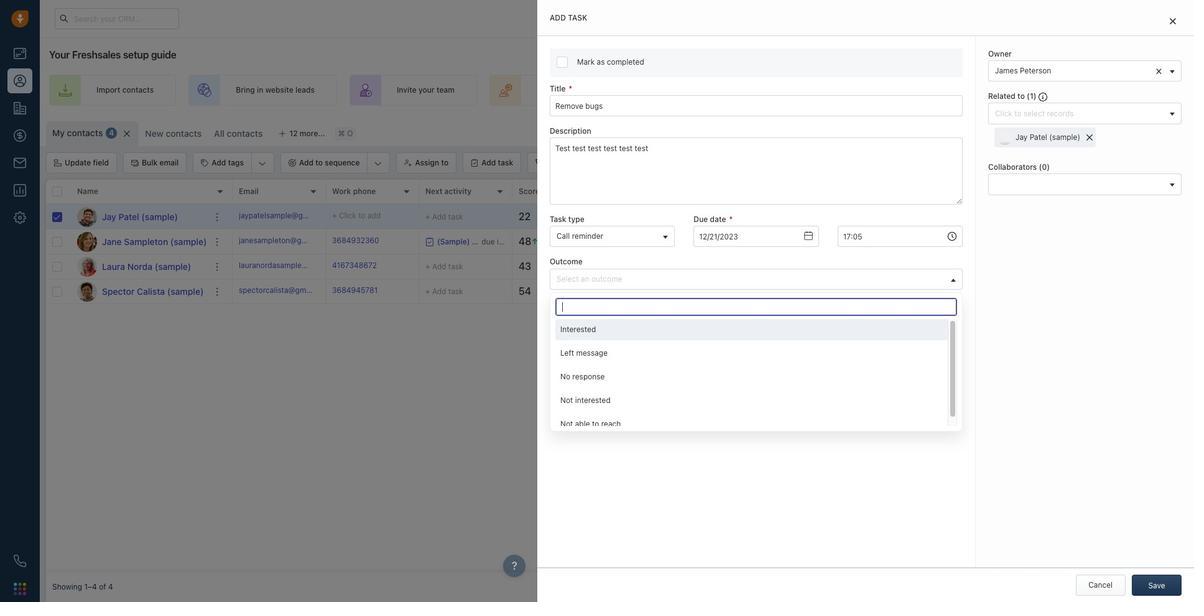 Task type: vqa. For each thing, say whether or not it's contained in the screenshot.
Sales
yes



Task type: locate. For each thing, give the bounding box(es) containing it.
list box containing interested
[[555, 319, 957, 435]]

0 vertical spatial sequence
[[755, 85, 790, 95]]

1 j image from the top
[[77, 207, 97, 227]]

0 horizontal spatial container_wx8msf4aqz5i3rn1 image
[[425, 237, 434, 246]]

import down your freshsales setup guide
[[96, 85, 120, 95]]

cancel
[[1089, 580, 1113, 590]]

type
[[568, 215, 585, 224]]

angle down image inside the add tags group
[[259, 157, 266, 170]]

jay patel (sample) inside the × tab panel
[[1016, 133, 1081, 142]]

left message option
[[555, 342, 948, 364]]

1 vertical spatial + click to add
[[612, 262, 661, 271]]

2 row group from the left
[[233, 205, 1188, 304]]

laura norda (sample) link
[[102, 260, 191, 273]]

james peterson up -- text field
[[720, 212, 777, 221]]

1 vertical spatial import
[[1030, 127, 1054, 136]]

0 vertical spatial not
[[560, 395, 573, 405]]

james peterson
[[995, 66, 1051, 75], [720, 212, 777, 221], [720, 237, 777, 246], [720, 262, 777, 271], [720, 287, 777, 296]]

3 + click to add from the top
[[612, 287, 661, 296]]

0 horizontal spatial team
[[437, 85, 455, 95]]

1 vertical spatial (
[[1039, 163, 1042, 172]]

to inside option
[[592, 419, 599, 428]]

click up outcome
[[619, 262, 636, 271]]

4167348672 link
[[332, 260, 377, 273]]

1 press space to deselect this row. row from the left
[[46, 205, 233, 230]]

container_wx8msf4aqz5i3rn1 image
[[425, 237, 434, 246], [709, 287, 717, 296]]

james inside the × tab panel
[[995, 66, 1018, 75]]

not inside "option"
[[560, 395, 573, 405]]

click down work at left top
[[339, 211, 356, 220]]

bring in website leads
[[236, 85, 315, 95]]

(sample) down 'click to select records' search field
[[1050, 133, 1081, 142]]

to inside group
[[316, 158, 323, 167]]

0 vertical spatial import contacts
[[96, 85, 154, 95]]

route
[[537, 85, 558, 95]]

1 horizontal spatial jay
[[1016, 133, 1028, 142]]

import for import contacts button
[[1030, 127, 1054, 136]]

(sample) inside the × tab panel
[[1050, 133, 1081, 142]]

1 leads from the left
[[295, 85, 315, 95]]

james
[[995, 66, 1018, 75], [720, 212, 743, 221], [720, 237, 743, 246], [720, 262, 743, 271], [720, 287, 743, 296]]

2 press space to deselect this row. row from the left
[[233, 205, 1188, 230]]

add inside the × tab panel
[[550, 13, 566, 22]]

0 vertical spatial import
[[96, 85, 120, 95]]

next
[[425, 187, 443, 196]]

add task inside button
[[482, 158, 513, 167]]

techcave (sample) link
[[892, 287, 958, 296]]

1 your from the left
[[419, 85, 435, 95]]

1 horizontal spatial import contacts
[[1030, 127, 1088, 136]]

angle down image for add to sequence
[[375, 157, 382, 170]]

not inside option
[[560, 419, 573, 428]]

(sample) up acme inc (sample) link
[[932, 237, 963, 246]]

(sample) down jane sampleton (sample) link
[[155, 261, 191, 272]]

reach
[[601, 419, 621, 428]]

0 horizontal spatial angle down image
[[259, 157, 266, 170]]

task for 22
[[448, 212, 463, 221]]

task for 54
[[448, 286, 463, 296]]

0 vertical spatial jay patel (sample)
[[1016, 133, 1081, 142]]

2 angle down image from the left
[[375, 157, 382, 170]]

(sample) inside jay patel (sample) link
[[141, 211, 178, 222]]

james peterson inside the × tab panel
[[995, 66, 1051, 75]]

0 horizontal spatial (
[[1027, 92, 1030, 101]]

collaborators
[[988, 163, 1037, 172]]

press space to select this row. row
[[46, 230, 233, 254], [233, 230, 1188, 254], [46, 254, 233, 279], [233, 254, 1188, 279], [46, 279, 233, 304], [233, 279, 1188, 304]]

2 your from the left
[[590, 85, 606, 95]]

your inside "link"
[[419, 85, 435, 95]]

1 horizontal spatial (
[[1039, 163, 1042, 172]]

spector
[[102, 286, 135, 296]]

call reminder button
[[550, 226, 675, 247]]

1 team from the left
[[437, 85, 455, 95]]

import contacts
[[96, 85, 154, 95], [1030, 127, 1088, 136]]

0 horizontal spatial sequence
[[325, 158, 360, 167]]

interested
[[560, 324, 596, 334]]

cancel button
[[1076, 575, 1126, 596]]

import contacts for import contacts button
[[1030, 127, 1088, 136]]

calista
[[137, 286, 165, 296]]

container_wx8msf4aqz5i3rn1 image inside press space to deselect this row. row
[[709, 212, 717, 221]]

1 not from the top
[[560, 395, 573, 405]]

peterson up interested option
[[745, 287, 777, 296]]

2 vertical spatial + click to add
[[612, 287, 661, 296]]

peterson for 22
[[745, 212, 777, 221]]

0 vertical spatial + add task
[[425, 212, 463, 221]]

assign to button
[[397, 152, 457, 174]]

sales up title text field
[[735, 85, 753, 95]]

(sample) down acme inc (sample) link
[[927, 287, 958, 296]]

not left able
[[560, 419, 573, 428]]

press space to deselect this row. row
[[46, 205, 233, 230], [233, 205, 1188, 230]]

2 vertical spatial + add task
[[425, 286, 463, 296]]

1 vertical spatial patel
[[119, 211, 139, 222]]

1 + add task from the top
[[425, 212, 463, 221]]

2 + add task from the top
[[425, 262, 463, 271]]

james up interested option
[[720, 287, 743, 296]]

add inside button
[[546, 158, 561, 167]]

team right invite
[[437, 85, 455, 95]]

james peterson up interested option
[[720, 287, 777, 296]]

0 vertical spatial + click to add
[[612, 237, 661, 246]]

bulk email
[[142, 158, 179, 167]]

list
[[618, 158, 629, 167]]

j image
[[77, 207, 97, 227], [77, 232, 97, 252]]

contacts down 'click to select records' search field
[[1056, 127, 1088, 136]]

0 vertical spatial add task
[[550, 13, 587, 22]]

peterson for 43
[[745, 262, 777, 271]]

1 horizontal spatial jay patel (sample)
[[1016, 133, 1081, 142]]

× dialog
[[537, 0, 1194, 602]]

response
[[573, 372, 605, 381]]

1 horizontal spatial your
[[590, 85, 606, 95]]

grid
[[46, 179, 1188, 572]]

1 vertical spatial add task
[[482, 158, 513, 167]]

2 vertical spatial qualified
[[812, 287, 844, 296]]

j image down name
[[77, 207, 97, 227]]

peterson up -- text field
[[745, 212, 777, 221]]

add to sequence button
[[281, 153, 367, 173]]

cell for 22
[[979, 205, 1188, 229]]

spectorcalista@gmail.com
[[239, 285, 331, 295]]

task for 43
[[448, 262, 463, 271]]

0 horizontal spatial leads
[[295, 85, 315, 95]]

0 vertical spatial j image
[[77, 207, 97, 227]]

contacts right 'my'
[[67, 128, 103, 138]]

1 angle down image from the left
[[259, 157, 266, 170]]

1 horizontal spatial sequence
[[755, 85, 790, 95]]

0 horizontal spatial jay patel (sample)
[[102, 211, 178, 222]]

route leads to your team link
[[490, 75, 649, 106]]

1 cell from the top
[[979, 205, 1188, 229]]

james peterson up the 1
[[995, 66, 1051, 75]]

click for 3684932360
[[619, 237, 636, 246]]

Start typing the details about the task… text field
[[550, 138, 963, 205]]

Title text field
[[550, 95, 963, 116]]

2 team from the left
[[608, 85, 627, 95]]

container_wx8msf4aqz5i3rn1 image
[[929, 128, 938, 136], [709, 212, 717, 221], [709, 237, 717, 246], [709, 262, 717, 271]]

lauranordasample@gmail.com link
[[239, 260, 345, 273]]

sales left pipeline on the top of page
[[916, 85, 934, 95]]

4 inside my contacts 4
[[109, 128, 114, 138]]

sequence inside button
[[325, 158, 360, 167]]

add to power dialer list
[[546, 158, 629, 167]]

to inside button
[[563, 158, 570, 167]]

james peterson inside press space to deselect this row. row
[[720, 212, 777, 221]]

james right due
[[720, 212, 743, 221]]

left
[[560, 348, 574, 357]]

1 vertical spatial + add task
[[425, 262, 463, 271]]

s image
[[77, 281, 97, 301]]

(
[[1027, 92, 1030, 101], [1039, 163, 1042, 172]]

12 more...
[[289, 129, 325, 138]]

0 horizontal spatial patel
[[119, 211, 139, 222]]

0 horizontal spatial import
[[96, 85, 120, 95]]

0 horizontal spatial sales
[[735, 85, 753, 95]]

(sample) up the jane sampleton (sample)
[[141, 211, 178, 222]]

2 j image from the top
[[77, 232, 97, 252]]

( right 'related'
[[1027, 92, 1030, 101]]

+ click to add for 54
[[612, 287, 661, 296]]

+ click to add for 43
[[612, 262, 661, 271]]

sequence for add to sequence
[[325, 158, 360, 167]]

table
[[981, 127, 999, 136]]

james for 54
[[720, 287, 743, 296]]

not able to reach
[[560, 419, 621, 428]]

assign
[[415, 158, 439, 167]]

able
[[575, 419, 590, 428]]

close image
[[1170, 17, 1176, 25]]

patel up 0
[[1030, 133, 1047, 142]]

1 horizontal spatial leads
[[560, 85, 579, 95]]

click for 4167348672
[[619, 262, 636, 271]]

container_wx8msf4aqz5i3rn1 image for lauranordasample@gmail.com
[[709, 262, 717, 271]]

not down no
[[560, 395, 573, 405]]

leads right website
[[295, 85, 315, 95]]

container_wx8msf4aqz5i3rn1 image down next
[[425, 237, 434, 246]]

widgetz.io
[[892, 237, 930, 246]]

0 vertical spatial 4
[[109, 128, 114, 138]]

outcome
[[592, 274, 622, 283]]

patel down name row
[[119, 211, 139, 222]]

setup
[[123, 49, 149, 60]]

2 not from the top
[[560, 419, 573, 428]]

spector calista (sample)
[[102, 286, 204, 296]]

cell for 43
[[979, 254, 1188, 279]]

completed
[[607, 57, 644, 67]]

set
[[872, 85, 884, 95]]

james peterson for 22
[[720, 212, 777, 221]]

2 qualified from the top
[[812, 262, 844, 271]]

0 horizontal spatial add task
[[482, 158, 513, 167]]

bring in website leads link
[[189, 75, 337, 106]]

2 cell from the top
[[979, 230, 1188, 254]]

None search field
[[555, 298, 957, 316]]

james down 'owner'
[[995, 66, 1018, 75]]

1 sales from the left
[[735, 85, 753, 95]]

import up 0
[[1030, 127, 1054, 136]]

not
[[560, 395, 573, 405], [560, 419, 573, 428]]

1 vertical spatial jay
[[102, 211, 116, 222]]

spector calista (sample) link
[[102, 285, 204, 298]]

4 right 'my contacts' link
[[109, 128, 114, 138]]

3684945781 link
[[332, 285, 378, 298]]

3 cell from the top
[[979, 254, 1188, 279]]

0 horizontal spatial )
[[1034, 92, 1037, 101]]

press space to select this row. row containing jane sampleton (sample)
[[46, 230, 233, 254]]

import inside button
[[1030, 127, 1054, 136]]

peterson down -- text field
[[745, 262, 777, 271]]

update field button
[[46, 152, 117, 174]]

due
[[694, 215, 708, 224]]

1–4
[[84, 583, 97, 592]]

import contacts button
[[1014, 121, 1094, 142]]

Click to select records search field
[[992, 107, 1166, 120]]

peterson up the 1
[[1020, 66, 1051, 75]]

cell
[[979, 205, 1188, 229], [979, 230, 1188, 254], [979, 254, 1188, 279], [979, 279, 1188, 304]]

angle down image
[[259, 157, 266, 170], [375, 157, 382, 170]]

reminder
[[572, 232, 603, 241]]

4 cell from the top
[[979, 279, 1188, 304]]

my
[[52, 128, 65, 138]]

angle down image inside add to sequence group
[[375, 157, 382, 170]]

add task inside the × tab panel
[[550, 13, 587, 22]]

j image left "jane"
[[77, 232, 97, 252]]

leads right route
[[560, 85, 579, 95]]

4
[[109, 128, 114, 138], [108, 583, 113, 592]]

cell inside press space to deselect this row. row
[[979, 205, 1188, 229]]

0 horizontal spatial your
[[419, 85, 435, 95]]

j image for jay patel (sample)
[[77, 207, 97, 227]]

no
[[560, 372, 570, 381]]

no response
[[560, 372, 605, 381]]

your right up
[[898, 85, 914, 95]]

+ click to add
[[612, 237, 661, 246], [612, 262, 661, 271], [612, 287, 661, 296]]

add for 3684932360
[[647, 237, 661, 246]]

click down outcome
[[619, 287, 636, 296]]

showing 1–4 of 4
[[52, 583, 113, 592]]

container_wx8msf4aqz5i3rn1 image up interested option
[[709, 287, 717, 296]]

o
[[347, 129, 353, 138]]

1 horizontal spatial import
[[1030, 127, 1054, 136]]

press space to deselect this row. row containing jay patel (sample)
[[46, 205, 233, 230]]

your down as
[[590, 85, 606, 95]]

your right invite
[[419, 85, 435, 95]]

1 vertical spatial qualified
[[812, 262, 844, 271]]

team inside "route leads to your team" link
[[608, 85, 627, 95]]

4 right of
[[108, 583, 113, 592]]

1 row group from the left
[[46, 205, 233, 304]]

contacts
[[122, 85, 154, 95], [1056, 127, 1088, 136], [67, 128, 103, 138], [166, 128, 202, 139], [227, 128, 263, 139]]

list box inside the × tab panel
[[555, 319, 957, 435]]

sequence up title text field
[[755, 85, 790, 95]]

jay patel (sample) up 0
[[1016, 133, 1081, 142]]

jane sampleton (sample) link
[[102, 235, 207, 248]]

import contacts for import contacts link
[[96, 85, 154, 95]]

acme inc (sample)
[[892, 262, 957, 271]]

james down date
[[720, 237, 743, 246]]

your
[[49, 49, 70, 60]]

1 + click to add from the top
[[612, 237, 661, 246]]

angle down image up phone
[[375, 157, 382, 170]]

add task
[[550, 13, 587, 22], [482, 158, 513, 167]]

import for import contacts link
[[96, 85, 120, 95]]

0 horizontal spatial import contacts
[[96, 85, 154, 95]]

0 vertical spatial qualified
[[812, 237, 844, 246]]

click for 3684945781
[[619, 287, 636, 296]]

name
[[77, 187, 98, 196]]

mark
[[577, 57, 595, 67]]

peterson
[[1020, 66, 1051, 75], [745, 212, 777, 221], [745, 237, 777, 246], [745, 262, 777, 271], [745, 287, 777, 296]]

1 horizontal spatial angle down image
[[375, 157, 382, 170]]

phone image
[[14, 555, 26, 567]]

(sample) right sampleton
[[170, 236, 207, 247]]

1 vertical spatial import contacts
[[1030, 127, 1088, 136]]

click right reminder
[[619, 237, 636, 246]]

1 vertical spatial not
[[560, 419, 573, 428]]

) left add deal
[[1034, 92, 1037, 101]]

1 horizontal spatial patel
[[1030, 133, 1047, 142]]

2 + click to add from the top
[[612, 262, 661, 271]]

angle down image right tags
[[259, 157, 266, 170]]

row group
[[46, 205, 233, 304], [233, 205, 1188, 304]]

1 horizontal spatial container_wx8msf4aqz5i3rn1 image
[[709, 287, 717, 296]]

contacts right new
[[166, 128, 202, 139]]

new contacts
[[145, 128, 202, 139]]

all contacts
[[214, 128, 263, 139]]

2 horizontal spatial your
[[898, 85, 914, 95]]

1 horizontal spatial )
[[1047, 163, 1050, 172]]

1 vertical spatial j image
[[77, 232, 97, 252]]

james peterson down -- text field
[[720, 262, 777, 271]]

1 vertical spatial jay patel (sample)
[[102, 211, 178, 222]]

(sample)
[[1050, 133, 1081, 142], [141, 211, 178, 222], [170, 236, 207, 247], [932, 237, 963, 246], [155, 261, 191, 272], [926, 262, 957, 271], [167, 286, 204, 296], [927, 287, 958, 296]]

jay up the 'collaborators ( 0 )'
[[1016, 133, 1028, 142]]

0 vertical spatial jay
[[1016, 133, 1028, 142]]

0 vertical spatial )
[[1034, 92, 1037, 101]]

1 horizontal spatial add task
[[550, 13, 587, 22]]

import contacts down setup
[[96, 85, 154, 95]]

list box
[[555, 319, 957, 435]]

freshsales
[[72, 49, 121, 60]]

container_wx8msf4aqz5i3rn1 image inside customize table button
[[929, 128, 938, 136]]

3 qualified from the top
[[812, 287, 844, 296]]

techcave (sample)
[[892, 287, 958, 296]]

import contacts down 'click to select records' search field
[[1030, 127, 1088, 136]]

acme
[[892, 262, 912, 271]]

press space to deselect this row. row containing 22
[[233, 205, 1188, 230]]

not interested
[[560, 395, 611, 405]]

jay up "jane"
[[102, 211, 116, 222]]

james inside press space to deselect this row. row
[[720, 212, 743, 221]]

james down -- text field
[[720, 262, 743, 271]]

none text field inside the × tab panel
[[838, 226, 963, 247]]

1 vertical spatial sequence
[[325, 158, 360, 167]]

james for 43
[[720, 262, 743, 271]]

task
[[550, 215, 566, 224]]

update
[[65, 158, 91, 167]]

team down mark as completed
[[608, 85, 627, 95]]

3 + add task from the top
[[425, 286, 463, 296]]

( right collaborators
[[1039, 163, 1042, 172]]

sales
[[735, 85, 753, 95], [916, 85, 934, 95]]

sequence up work at left top
[[325, 158, 360, 167]]

jay inside the × tab panel
[[1016, 133, 1028, 142]]

task type
[[550, 215, 585, 224]]

0 vertical spatial patel
[[1030, 133, 1047, 142]]

james for 22
[[720, 212, 743, 221]]

add
[[550, 13, 566, 22], [1047, 85, 1061, 95], [212, 158, 226, 167], [299, 158, 314, 167], [482, 158, 496, 167], [546, 158, 561, 167], [432, 212, 446, 221], [432, 262, 446, 271], [432, 286, 446, 296]]

1 horizontal spatial sales
[[916, 85, 934, 95]]

import contacts inside button
[[1030, 127, 1088, 136]]

1 horizontal spatial team
[[608, 85, 627, 95]]

None text field
[[838, 226, 963, 247]]

container_wx8msf4aqz5i3rn1 image for janesampleton@gmail.com
[[709, 237, 717, 246]]

jay patel (sample) down name row
[[102, 211, 178, 222]]

1 vertical spatial )
[[1047, 163, 1050, 172]]

no response option
[[555, 366, 948, 387]]

0 horizontal spatial jay
[[102, 211, 116, 222]]

) down import contacts button
[[1047, 163, 1050, 172]]

(sample) right the calista
[[167, 286, 204, 296]]

+ add task
[[425, 212, 463, 221], [425, 262, 463, 271], [425, 286, 463, 296]]

0 vertical spatial container_wx8msf4aqz5i3rn1 image
[[425, 237, 434, 246]]

date
[[710, 215, 726, 224]]



Task type: describe. For each thing, give the bounding box(es) containing it.
none search field inside the × tab panel
[[555, 298, 957, 316]]

jay patel (sample) link
[[102, 211, 178, 223]]

guide
[[151, 49, 176, 60]]

add tags group
[[193, 152, 274, 174]]

james peterson down date
[[720, 237, 777, 246]]

not interested option
[[555, 390, 948, 411]]

dialer
[[596, 158, 616, 167]]

press space to select this row. row containing 48
[[233, 230, 1188, 254]]

press space to select this row. row containing 43
[[233, 254, 1188, 279]]

+ add task for 54
[[425, 286, 463, 296]]

call
[[557, 232, 570, 241]]

set up your sales pipeline
[[872, 85, 965, 95]]

3684932360 link
[[332, 235, 379, 248]]

sequence for create sales sequence
[[755, 85, 790, 95]]

laura
[[102, 261, 125, 272]]

showing
[[52, 583, 82, 592]]

message
[[576, 348, 608, 357]]

norda
[[127, 261, 152, 272]]

(sample) inside laura norda (sample) link
[[155, 261, 191, 272]]

not for not interested
[[560, 395, 573, 405]]

janesampleton@gmail.com 3684932360
[[239, 236, 379, 245]]

janesampleton@gmail.com
[[239, 236, 333, 245]]

name row
[[46, 180, 233, 205]]

spectorcalista@gmail.com link
[[239, 285, 331, 298]]

press space to select this row. row containing spector calista (sample)
[[46, 279, 233, 304]]

43
[[519, 261, 531, 272]]

interested option
[[555, 319, 948, 340]]

+ add task for 22
[[425, 212, 463, 221]]

0
[[1042, 163, 1047, 172]]

contacts right all
[[227, 128, 263, 139]]

add for 3684945781
[[647, 287, 661, 296]]

of
[[99, 583, 106, 592]]

(sample) inside 'spector calista (sample)' link
[[167, 286, 204, 296]]

website
[[265, 85, 293, 95]]

press space to deselect this row. row for the press space to select this row. row containing jane sampleton (sample)
[[46, 205, 233, 230]]

angle down image for add tags
[[259, 157, 266, 170]]

title
[[550, 84, 566, 93]]

l image
[[77, 257, 97, 277]]

-- text field
[[694, 226, 819, 247]]

row group containing jay patel (sample)
[[46, 205, 233, 304]]

1 vertical spatial 4
[[108, 583, 113, 592]]

row group containing 22
[[233, 205, 1188, 304]]

my contacts link
[[52, 127, 103, 139]]

add to sequence group
[[281, 152, 390, 174]]

contacts inside button
[[1056, 127, 1088, 136]]

work
[[332, 187, 351, 196]]

james peterson for 54
[[720, 287, 777, 296]]

add deal
[[1047, 85, 1078, 95]]

press space to select this row. row containing 54
[[233, 279, 1188, 304]]

add to power dialer list button
[[528, 152, 637, 174]]

lauranordasample@gmail.com
[[239, 261, 345, 270]]

all
[[214, 128, 225, 139]]

task inside button
[[498, 158, 513, 167]]

qualified for 43
[[812, 262, 844, 271]]

0 vertical spatial (
[[1027, 92, 1030, 101]]

peterson up select an outcome dropdown button
[[745, 237, 777, 246]]

×
[[1156, 64, 1163, 77]]

freshworks switcher image
[[14, 583, 26, 595]]

collaborators ( 0 )
[[988, 163, 1050, 172]]

as
[[597, 57, 605, 67]]

jay patel (sample) inside press space to deselect this row. row
[[102, 211, 178, 222]]

click inside press space to deselect this row. row
[[339, 211, 356, 220]]

work phone
[[332, 187, 376, 196]]

leads inside "link"
[[295, 85, 315, 95]]

set up your sales pipeline link
[[825, 75, 987, 106]]

update field
[[65, 158, 109, 167]]

⌘ o
[[338, 129, 353, 138]]

customize table
[[941, 127, 999, 136]]

create sales sequence link
[[661, 75, 813, 106]]

patel inside the × tab panel
[[1030, 133, 1047, 142]]

12
[[289, 129, 298, 138]]

customize
[[941, 127, 979, 136]]

inc
[[914, 262, 924, 271]]

22
[[519, 211, 531, 222]]

bulk
[[142, 158, 158, 167]]

press space to select this row. row containing laura norda (sample)
[[46, 254, 233, 279]]

up
[[886, 85, 896, 95]]

(sample) inside jane sampleton (sample) link
[[170, 236, 207, 247]]

related
[[988, 92, 1016, 101]]

techcave
[[892, 287, 925, 296]]

+ add task for 43
[[425, 262, 463, 271]]

add for 4167348672
[[647, 262, 661, 271]]

Search your CRM... text field
[[55, 8, 179, 29]]

qualified for 54
[[812, 287, 844, 296]]

grid containing 22
[[46, 179, 1188, 572]]

widgetz.io (sample)
[[892, 237, 963, 246]]

48
[[519, 236, 532, 247]]

not able to reach option
[[555, 413, 948, 435]]

phone element
[[7, 549, 32, 574]]

select
[[557, 274, 579, 283]]

an
[[581, 274, 589, 283]]

activity
[[445, 187, 472, 196]]

pipeline
[[936, 85, 965, 95]]

2 leads from the left
[[560, 85, 579, 95]]

invite your team link
[[350, 75, 477, 106]]

james peterson for 43
[[720, 262, 777, 271]]

peterson for 54
[[745, 287, 777, 296]]

widgetz.io (sample) link
[[892, 237, 963, 246]]

invite
[[397, 85, 417, 95]]

× tab panel
[[537, 0, 1194, 602]]

2 sales from the left
[[916, 85, 934, 95]]

my contacts 4
[[52, 128, 114, 138]]

spectorcalista@gmail.com 3684945781
[[239, 285, 378, 295]]

cell for 54
[[979, 279, 1188, 304]]

left message
[[560, 348, 608, 357]]

related to ( 1 )
[[988, 92, 1039, 101]]

power
[[572, 158, 594, 167]]

3 your from the left
[[898, 85, 914, 95]]

jay inside press space to deselect this row. row
[[102, 211, 116, 222]]

1 qualified from the top
[[812, 237, 844, 246]]

task inside the × tab panel
[[568, 13, 587, 22]]

add deal link
[[1000, 75, 1101, 106]]

press space to deselect this row. row for the press space to select this row. row containing 48
[[233, 205, 1188, 230]]

assign to
[[415, 158, 449, 167]]

1 vertical spatial container_wx8msf4aqz5i3rn1 image
[[709, 287, 717, 296]]

team inside invite your team "link"
[[437, 85, 455, 95]]

contacts down setup
[[122, 85, 154, 95]]

3684945781
[[332, 285, 378, 295]]

add tags button
[[194, 153, 251, 173]]

bring
[[236, 85, 255, 95]]

acme inc (sample) link
[[892, 262, 957, 271]]

bulk email button
[[123, 152, 187, 174]]

not for not able to reach
[[560, 419, 573, 428]]

j image for jane sampleton (sample)
[[77, 232, 97, 252]]

save button
[[1132, 575, 1182, 596]]

customize table button
[[921, 121, 1007, 142]]

deal
[[1063, 85, 1078, 95]]

import contacts link
[[49, 75, 176, 106]]

janesampleton@gmail.com link
[[239, 235, 333, 248]]

in
[[257, 85, 263, 95]]

new
[[145, 128, 163, 139]]

container_wx8msf4aqz5i3rn1 image for jaypatelsample@gmail.com
[[709, 212, 717, 221]]

(sample) right inc
[[926, 262, 957, 271]]

jaypatelsample@gmail.com
[[239, 211, 334, 220]]

peterson inside the × tab panel
[[1020, 66, 1051, 75]]

12 more... button
[[272, 125, 332, 142]]



